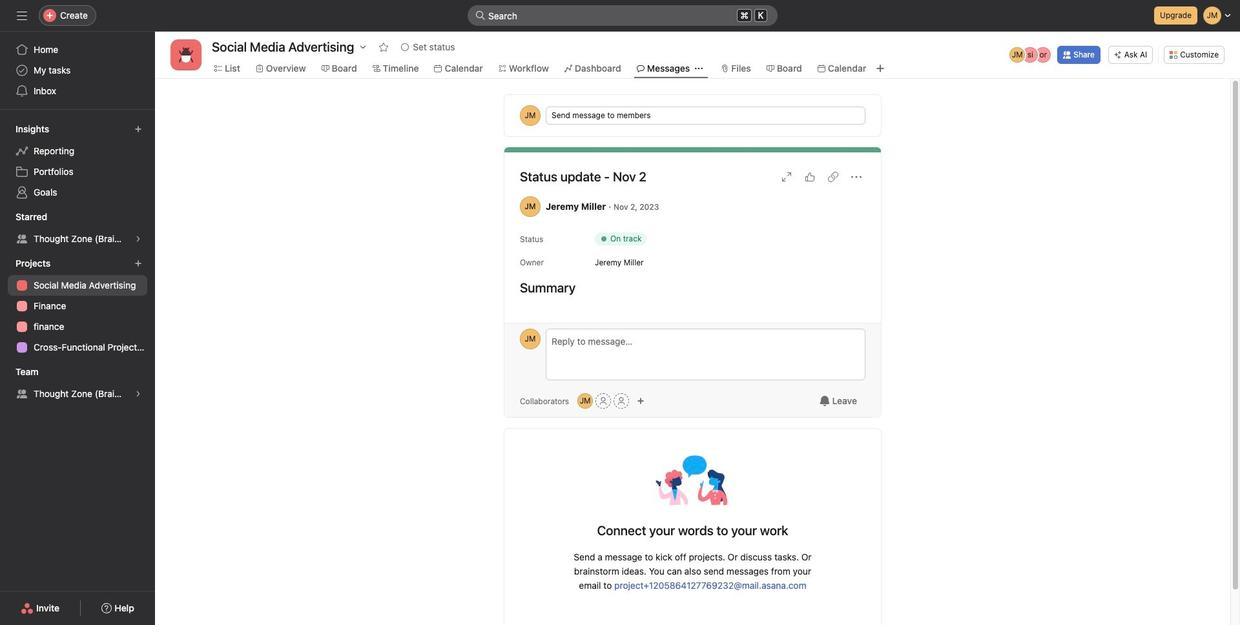 Task type: describe. For each thing, give the bounding box(es) containing it.
global element
[[0, 32, 155, 109]]

full screen image
[[782, 172, 792, 182]]

new project or portfolio image
[[134, 260, 142, 268]]

copy link image
[[828, 172, 839, 182]]

see details, thought zone (brainstorm space) image
[[134, 390, 142, 398]]

0 likes. click to like this task image
[[805, 172, 815, 182]]

open user profile image
[[520, 329, 541, 350]]

starred element
[[0, 205, 155, 252]]

projects element
[[0, 252, 155, 361]]

new insights image
[[134, 125, 142, 133]]



Task type: locate. For each thing, give the bounding box(es) containing it.
hide sidebar image
[[17, 10, 27, 21]]

teams element
[[0, 361, 155, 407]]

Search tasks, projects, and more text field
[[468, 5, 778, 26]]

insights element
[[0, 118, 155, 205]]

add or remove collaborators image
[[578, 394, 593, 409], [637, 397, 645, 405]]

more actions image
[[852, 172, 862, 182]]

1 horizontal spatial add or remove collaborators image
[[637, 397, 645, 405]]

0 horizontal spatial add or remove collaborators image
[[578, 394, 593, 409]]

add to starred image
[[379, 42, 389, 52]]

add tab image
[[876, 63, 886, 74]]

bug image
[[178, 47, 194, 63]]

prominent image
[[476, 10, 486, 21]]

see details, thought zone (brainstorm space) image
[[134, 235, 142, 243]]

tab actions image
[[695, 65, 703, 72]]

None field
[[468, 5, 778, 26]]



Task type: vqa. For each thing, say whether or not it's contained in the screenshot.
SEE DETAILS, ABC "Image"
no



